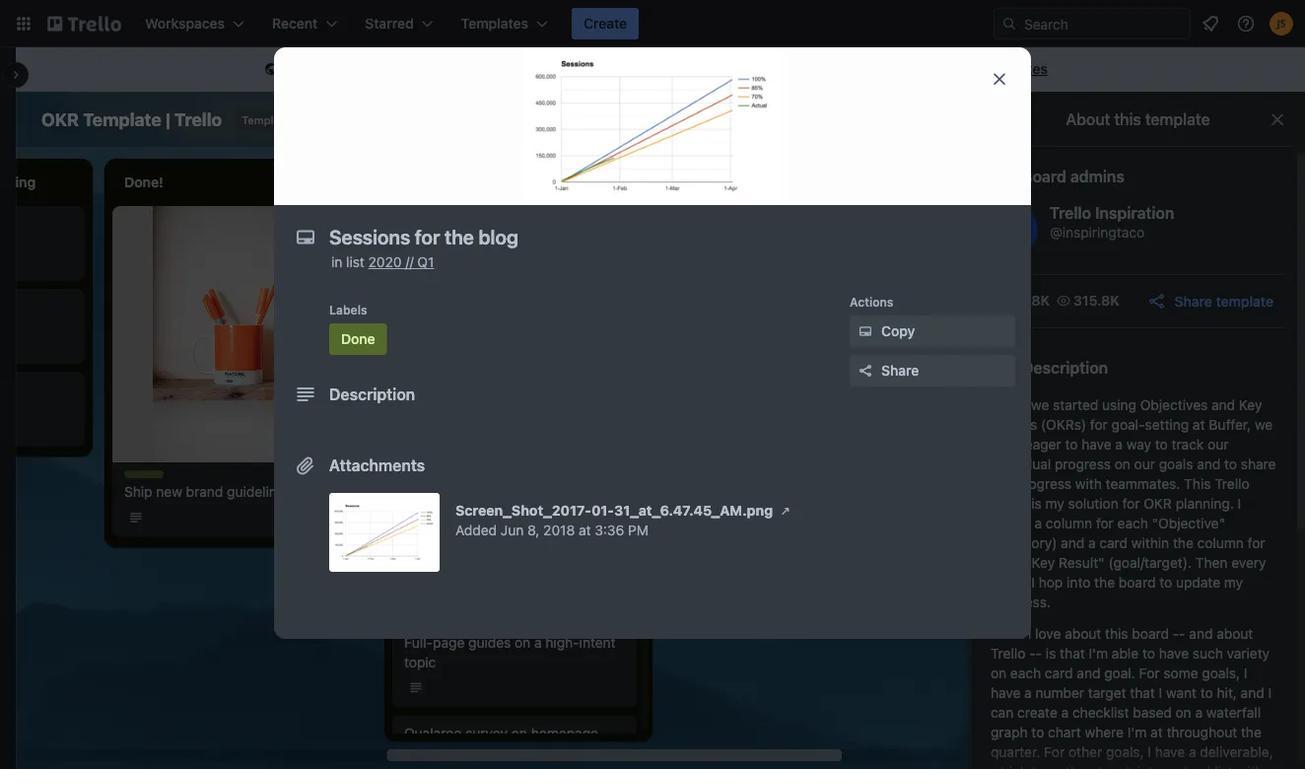 Task type: describe. For each thing, give the bounding box(es) containing it.
1 vertical spatial sm image
[[776, 501, 796, 521]]

pm
[[628, 522, 649, 538]]

checklist
[[1073, 705, 1130, 721]]

strategy
[[1057, 227, 1110, 244]]

0 horizontal spatial our
[[991, 476, 1012, 492]]

data
[[1027, 357, 1055, 374]]

variety
[[1227, 645, 1270, 662]]

list
[[346, 254, 365, 270]]

research data warehouses
[[964, 357, 1135, 374]]

then
[[1196, 555, 1228, 571]]

create button
[[572, 8, 639, 39]]

board left from
[[732, 61, 770, 77]]

brand
[[186, 484, 223, 500]]

card inside when we started using objectives and key results (okrs) for goal-setting at buffer, we were eager to have a way to track our individual progress on our goals and to share our progress with teammates. this trello board is my solution for okr planning. i create a column for each "objective" (category) and a card within the column for each "key result" (goal/target). then every week, i hop into the board to update my progress.
[[1100, 535, 1128, 551]]

board
[[1023, 167, 1067, 186]]

trello inside text field
[[175, 108, 222, 130]]

52.8k
[[1011, 292, 1050, 309]]

0 horizontal spatial description
[[329, 385, 415, 404]]

0 vertical spatial my
[[1046, 495, 1065, 512]]

qualaroo survey on homepage
[[404, 725, 599, 741]]

this inside when we started using objectives and key results (okrs) for goal-setting at buffer, we were eager to have a way to track our individual progress on our goals and to share our progress with teammates. this trello board is my solution for okr planning. i create a column for each "objective" (category) and a card within the column for each "key result" (goal/target). then every week, i hop into the board to update my progress.
[[1184, 476, 1211, 492]]

each inside what i love about this board -- and about trello -- is that i'm able to have such variety on each card and goal. for some goals, i have a number target that i want to hit, and i can create a checklist based on a waterfall graph to chart where i'm at throughout the quarter. for other goals, i have a deliverable, which i can then break into a checkli
[[1011, 665, 1041, 681]]

1 horizontal spatial for
[[1139, 665, 1160, 681]]

admins
[[1071, 167, 1125, 186]]

to left the copy.
[[611, 61, 624, 77]]

and up target
[[1077, 665, 1101, 681]]

the down result" in the right of the page
[[1095, 574, 1115, 591]]

john smith (johnsmith38824343) image
[[1270, 12, 1294, 35]]

share for share template
[[1175, 293, 1213, 309]]

planning.
[[1176, 495, 1234, 512]]

card inside what i love about this board -- and about trello -- is that i'm able to have such variety on each card and goal. for some goals, i have a number target that i want to hit, and i can create a checklist based on a waterfall graph to chart where i'm at throughout the quarter. for other goals, i have a deliverable, which i can then break into a checkli
[[1045, 665, 1073, 681]]

a inside 'done hire a new content marketer'
[[714, 524, 722, 540]]

0 vertical spatial description
[[1023, 358, 1109, 377]]

what i love about this board -- and about trello -- is that i'm able to have such variety on each card and goal. for some goals, i have a number target that i want to hit, and i can create a checklist based on a waterfall graph to chart where i'm at throughout the quarter. for other goals, i have a deliverable, which i can then break into a checkli
[[991, 626, 1274, 769]]

q1
[[417, 254, 434, 270]]

hire
[[684, 524, 710, 540]]

0 horizontal spatial i'm
[[1089, 645, 1108, 662]]

share content strategy with the team
[[964, 227, 1165, 263]]

for down teammates.
[[1123, 495, 1140, 512]]

copy link
[[850, 316, 1016, 347]]

i down variety
[[1244, 665, 1248, 681]]

inspiration
[[1096, 204, 1175, 222]]

solution
[[1069, 495, 1119, 512]]

actions
[[850, 295, 894, 309]]

0 vertical spatial we
[[1032, 397, 1050, 413]]

full-page guides on a high-intent topic
[[404, 634, 616, 670]]

1 horizontal spatial trello inspiration (inspiringtaco) image
[[989, 205, 1038, 254]]

public
[[341, 61, 380, 77]]

(category)
[[991, 535, 1057, 551]]

create for create board from template
[[685, 61, 729, 77]]

then
[[1066, 764, 1095, 769]]

internet
[[558, 61, 607, 77]]

jun
[[501, 522, 524, 538]]

screen_shot_2017-01-31_at_6.47.45_am.png
[[456, 502, 773, 519]]

color: lime, title: "done" element for ship new brand guidelines
[[124, 470, 164, 485]]

to down the setting
[[1155, 436, 1168, 453]]

primary element
[[0, 0, 1306, 47]]

guides
[[468, 634, 511, 650]]

0 horizontal spatial this
[[285, 61, 312, 77]]

copy.
[[628, 61, 662, 77]]

have inside when we started using objectives and key results (okrs) for goal-setting at buffer, we were eager to have a way to track our individual progress on our goals and to share our progress with teammates. this trello board is my solution for okr planning. i create a column for each "objective" (category) and a card within the column for each "key result" (goal/target). then every week, i hop into the board to update my progress.
[[1082, 436, 1112, 453]]

screen_shot_2017-
[[456, 502, 592, 519]]

hire a new content marketer link
[[684, 522, 913, 542]]

is inside when we started using objectives and key results (okrs) for goal-setting at buffer, we were eager to have a way to track our individual progress on our goals and to share our progress with teammates. this trello board is my solution for okr planning. i create a column for each "objective" (category) and a card within the column for each "key result" (goal/target). then every week, i hop into the board to update my progress.
[[1032, 495, 1042, 512]]

to left share
[[1225, 456, 1238, 472]]

make 10 new videos link
[[964, 301, 1193, 320]]

and up jun
[[501, 492, 525, 508]]

create for create
[[584, 15, 627, 32]]

i right planning.
[[1238, 495, 1242, 512]]

okr template | trello
[[41, 108, 222, 130]]

(okrs)
[[1041, 417, 1087, 433]]

i left the want
[[1159, 685, 1163, 701]]

every
[[1232, 555, 1267, 571]]

when
[[991, 397, 1028, 413]]

lice marketing
[[404, 563, 501, 579]]

ship new brand guidelines link
[[124, 482, 353, 502]]

table link
[[463, 104, 543, 135]]

hit,
[[1217, 685, 1237, 701]]

to down (goal/target).
[[1160, 574, 1173, 591]]

warehouses
[[1059, 357, 1135, 374]]

quarter.
[[991, 744, 1041, 760]]

purpose
[[529, 492, 581, 508]]

1 vertical spatial my
[[1225, 574, 1244, 591]]

topic
[[404, 654, 436, 670]]

page
[[433, 634, 465, 650]]

explore
[[894, 61, 942, 77]]

at inside what i love about this board -- and about trello -- is that i'm able to have such variety on each card and goal. for some goals, i have a number target that i want to hit, and i can create a checklist based on a waterfall graph to chart where i'm at throughout the quarter. for other goals, i have a deliverable, which i can then break into a checkli
[[1151, 724, 1163, 741]]

throughout
[[1167, 724, 1238, 741]]

is inside what i love about this board -- and about trello -- is that i'm able to have such variety on each card and goal. for some goals, i have a number target that i want to hit, and i can create a checklist based on a waterfall graph to chart where i'm at throughout the quarter. for other goals, i have a deliverable, which i can then break into a checkli
[[1046, 645, 1056, 662]]

done for done
[[341, 331, 375, 347]]

for up every
[[1248, 535, 1266, 551]]

started
[[1053, 397, 1099, 413]]

where
[[1085, 724, 1124, 741]]

board down (goal/target).
[[1119, 574, 1156, 591]]

color: lime, title: "done" element for hire a new content marketer
[[684, 511, 724, 525]]

@inspiringtaco
[[1050, 224, 1145, 241]]

the inside what i love about this board -- and about trello -- is that i'm able to have such variety on each card and goal. for some goals, i have a number target that i want to hit, and i can create a checklist based on a waterfall graph to chart where i'm at throughout the quarter. for other goals, i have a deliverable, which i can then break into a checkli
[[1241, 724, 1262, 741]]

waterfall
[[1207, 705, 1261, 721]]

high-
[[546, 634, 579, 650]]

anyone
[[465, 61, 510, 77]]

create inside when we started using objectives and key results (okrs) for goal-setting at buffer, we were eager to have a way to track our individual progress on our goals and to share our progress with teammates. this trello board is my solution for okr planning. i create a column for each "objective" (category) and a card within the column for each "key result" (goal/target). then every week, i hop into the board to update my progress.
[[991, 515, 1031, 531]]

0 horizontal spatial column
[[1046, 515, 1093, 531]]

ship
[[124, 484, 152, 500]]

qualaroo
[[404, 725, 462, 741]]

i left hop
[[1032, 574, 1035, 591]]

content inside 'done hire a new content marketer'
[[755, 524, 804, 540]]

templates
[[983, 61, 1048, 77]]

0 horizontal spatial at
[[579, 522, 591, 538]]

1 horizontal spatial color: lime, title: "done" element
[[329, 323, 387, 355]]

deliverable,
[[1200, 744, 1274, 760]]

to left hit,
[[1201, 685, 1214, 701]]

guidelines
[[227, 484, 292, 500]]

0 vertical spatial this
[[1115, 110, 1142, 129]]

0 notifications image
[[1199, 12, 1223, 35]]

i down 'quarter.'
[[1032, 764, 1036, 769]]

1 vertical spatial we
[[1255, 417, 1273, 433]]

01-
[[592, 502, 614, 519]]

what
[[991, 626, 1025, 642]]

0 vertical spatial trello inspiration (inspiringtaco) image
[[931, 106, 958, 133]]

which
[[991, 764, 1028, 769]]

new for 10
[[1021, 302, 1047, 319]]

labels
[[329, 303, 367, 317]]

1 horizontal spatial our
[[1135, 456, 1156, 472]]

search image
[[1002, 16, 1018, 32]]

|
[[166, 108, 170, 130]]

0 horizontal spatial sm image
[[261, 60, 281, 80]]

and right hit,
[[1241, 685, 1265, 701]]

on right anyone in the top left of the page
[[514, 61, 530, 77]]

create board from template link
[[673, 53, 878, 85]]

into inside what i love about this board -- and about trello -- is that i'm able to have such variety on each card and goal. for some goals, i have a number target that i want to hit, and i can create a checklist based on a waterfall graph to chart where i'm at throughout the quarter. for other goals, i have a deliverable, which i can then break into a checkli
[[1138, 764, 1162, 769]]

for down using in the right of the page
[[1091, 417, 1108, 433]]

open information menu image
[[1237, 14, 1256, 34]]

done hire a new content marketer
[[684, 512, 865, 540]]

into inside when we started using objectives and key results (okrs) for goal-setting at buffer, we were eager to have a way to track our individual progress on our goals and to share our progress with teammates. this trello board is my solution for okr planning. i create a column for each "objective" (category) and a card within the column for each "key result" (goal/target). then every week, i hop into the board to update my progress.
[[1067, 574, 1091, 591]]

teammates.
[[1106, 476, 1181, 492]]

for down solution
[[1096, 515, 1114, 531]]

define mission and purpose link
[[404, 491, 625, 510]]

week,
[[991, 574, 1028, 591]]

okr inside when we started using objectives and key results (okrs) for goal-setting at buffer, we were eager to have a way to track our individual progress on our goals and to share our progress with teammates. this trello board is my solution for okr planning. i create a column for each "objective" (category) and a card within the column for each "key result" (goal/target). then every week, i hop into the board to update my progress.
[[1144, 495, 1172, 512]]

0 horizontal spatial goals,
[[1106, 744, 1144, 760]]

make
[[964, 302, 999, 319]]



Task type: locate. For each thing, give the bounding box(es) containing it.
okr
[[41, 108, 79, 130], [1144, 495, 1172, 512]]

and up result" in the right of the page
[[1061, 535, 1085, 551]]

other
[[1069, 744, 1103, 760]]

rheti
[[404, 215, 443, 232]]

trello inspiration link
[[1050, 204, 1175, 222]]

each up week,
[[991, 555, 1022, 571]]

1 horizontal spatial new
[[725, 524, 751, 540]]

trello inside trello inspiration @inspiringtaco
[[1050, 204, 1092, 222]]

1 horizontal spatial card
[[1100, 535, 1128, 551]]

0 vertical spatial can
[[991, 705, 1014, 721]]

1 vertical spatial our
[[1135, 456, 1156, 472]]

at inside when we started using objectives and key results (okrs) for goal-setting at buffer, we were eager to have a way to track our individual progress on our goals and to share our progress with teammates. this trello board is my solution for okr planning. i create a column for each "objective" (category) and a card within the column for each "key result" (goal/target). then every week, i hop into the board to update my progress.
[[1193, 417, 1205, 433]]

sm image left public
[[261, 60, 281, 80]]

individual
[[991, 456, 1051, 472]]

1 vertical spatial for
[[1044, 744, 1065, 760]]

description up attachments
[[329, 385, 415, 404]]

at
[[1193, 417, 1205, 433], [579, 522, 591, 538], [1151, 724, 1163, 741]]

that down love
[[1060, 645, 1085, 662]]

personality
[[447, 215, 517, 232]]

1 horizontal spatial okr
[[1144, 495, 1172, 512]]

setting
[[1145, 417, 1189, 433]]

"key
[[1025, 555, 1055, 571]]

315.8k
[[1074, 292, 1120, 309]]

able
[[1112, 645, 1139, 662]]

our down the 'buffer,'
[[1208, 436, 1229, 453]]

with
[[1114, 227, 1140, 244], [1076, 476, 1102, 492]]

0 vertical spatial create
[[584, 15, 627, 32]]

1 horizontal spatial template
[[242, 114, 290, 127]]

at left the 3:36
[[579, 522, 591, 538]]

0 vertical spatial okr
[[41, 108, 79, 130]]

added
[[456, 522, 497, 538]]

board inside what i love about this board -- and about trello -- is that i'm able to have such variety on each card and goal. for some goals, i have a number target that i want to hit, and i can create a checklist based on a waterfall graph to chart where i'm at throughout the quarter. for other goals, i have a deliverable, which i can then break into a checkli
[[1132, 626, 1169, 642]]

color: lime, title: "done" element
[[329, 323, 387, 355], [124, 470, 164, 485], [684, 511, 724, 525]]

0 vertical spatial is
[[316, 61, 326, 77]]

on inside full-page guides on a high-intent topic
[[515, 634, 531, 650]]

1 vertical spatial i'm
[[1128, 724, 1147, 741]]

want
[[1167, 685, 1197, 701]]

this right about at the top of the page
[[1115, 110, 1142, 129]]

is left public
[[316, 61, 326, 77]]

new right ship
[[156, 484, 182, 500]]

1 vertical spatial create
[[1018, 705, 1058, 721]]

have down goal-
[[1082, 436, 1112, 453]]

1 vertical spatial content
[[755, 524, 804, 540]]

color: lime, title: "done" element right "pm"
[[684, 511, 724, 525]]

2 vertical spatial done
[[684, 512, 714, 525]]

trello inside what i love about this board -- and about trello -- is that i'm able to have such variety on each card and goal. for some goals, i have a number target that i want to hit, and i can create a checklist based on a waterfall graph to chart where i'm at throughout the quarter. for other goals, i have a deliverable, which i can then break into a checkli
[[991, 645, 1026, 662]]

trello inspiration @inspiringtaco
[[1050, 204, 1175, 241]]

1 horizontal spatial i'm
[[1128, 724, 1147, 741]]

trello inside when we started using objectives and key results (okrs) for goal-setting at buffer, we were eager to have a way to track our individual progress on our goals and to share our progress with teammates. this trello board is my solution for okr planning. i create a column for each "objective" (category) and a card within the column for each "key result" (goal/target). then every week, i hop into the board to update my progress.
[[1215, 476, 1250, 492]]

to
[[611, 61, 624, 77], [1065, 436, 1078, 453], [1155, 436, 1168, 453], [1225, 456, 1238, 472], [1160, 574, 1173, 591], [1143, 645, 1156, 662], [1201, 685, 1214, 701], [1032, 724, 1045, 741]]

with down inspiration
[[1114, 227, 1140, 244]]

(goal/target).
[[1109, 555, 1192, 571]]

1
[[428, 519, 433, 533]]

target
[[1088, 685, 1127, 701]]

each up within
[[1118, 515, 1149, 531]]

1 vertical spatial into
[[1138, 764, 1162, 769]]

we down key
[[1255, 417, 1273, 433]]

0 vertical spatial column
[[1046, 515, 1093, 531]]

1 vertical spatial share
[[1175, 293, 1213, 309]]

description
[[1023, 358, 1109, 377], [329, 385, 415, 404]]

on down what
[[991, 665, 1007, 681]]

create inside what i love about this board -- and about trello -- is that i'm able to have such variety on each card and goal. for some goals, i have a number target that i want to hit, and i can create a checklist based on a waterfall graph to chart where i'm at throughout the quarter. for other goals, i have a deliverable, which i can then break into a checkli
[[1018, 705, 1058, 721]]

1 horizontal spatial about
[[1217, 626, 1254, 642]]

a inside full-page guides on a high-intent topic
[[534, 634, 542, 650]]

trello inspiration (inspiringtaco) image down the more
[[931, 106, 958, 133]]

have down "throughout"
[[1155, 744, 1185, 760]]

based
[[1133, 705, 1172, 721]]

content inside share content strategy with the team
[[1005, 227, 1054, 244]]

2 horizontal spatial is
[[1046, 645, 1056, 662]]

1 vertical spatial okr
[[1144, 495, 1172, 512]]

on right survey
[[512, 725, 527, 741]]

i'm left able
[[1089, 645, 1108, 662]]

research
[[964, 357, 1024, 374]]

share down copy
[[882, 362, 919, 379]]

0 vertical spatial at
[[1193, 417, 1205, 433]]

to down (okrs)
[[1065, 436, 1078, 453]]

1 about from the left
[[1065, 626, 1102, 642]]

create down the number
[[1018, 705, 1058, 721]]

done ship new brand guidelines
[[124, 471, 292, 500]]

create up (category) on the right bottom of page
[[991, 515, 1031, 531]]

template right |
[[242, 114, 290, 127]]

can up graph
[[991, 705, 1014, 721]]

2 horizontal spatial new
[[1021, 302, 1047, 319]]

this up able
[[1105, 626, 1129, 642]]

new inside done ship new brand guidelines
[[156, 484, 182, 500]]

0 horizontal spatial color: lime, title: "done" element
[[124, 470, 164, 485]]

2018
[[543, 522, 575, 538]]

Search field
[[1018, 9, 1190, 38]]

progress up solution
[[1055, 456, 1111, 472]]

2 horizontal spatial share
[[1175, 293, 1213, 309]]

and down 'track'
[[1197, 456, 1221, 472]]

2 vertical spatial color: lime, title: "done" element
[[684, 511, 724, 525]]

0 vertical spatial goals,
[[1202, 665, 1241, 681]]

2020
[[368, 254, 402, 270]]

is up (category) on the right bottom of page
[[1032, 495, 1042, 512]]

share inside share content strategy with the team
[[964, 227, 1001, 244]]

about right love
[[1065, 626, 1102, 642]]

sm image
[[856, 321, 876, 341]]

trello down share
[[1215, 476, 1250, 492]]

when we started using objectives and key results (okrs) for goal-setting at buffer, we were eager to have a way to track our individual progress on our goals and to share our progress with teammates. this trello board is my solution for okr planning. i create a column for each "objective" (category) and a card within the column for each "key result" (goal/target). then every week, i hop into the board to update my progress.
[[991, 397, 1276, 610]]

the up deliverable,
[[1241, 724, 1262, 741]]

our up teammates.
[[1135, 456, 1156, 472]]

Board name text field
[[32, 104, 232, 135]]

goal-
[[1112, 417, 1145, 433]]

have
[[1082, 436, 1112, 453], [1159, 645, 1189, 662], [991, 685, 1021, 701], [1155, 744, 1185, 760]]

i down based
[[1148, 744, 1152, 760]]

0 vertical spatial each
[[1118, 515, 1149, 531]]

1 horizontal spatial column
[[1198, 535, 1244, 551]]

on inside "link"
[[512, 725, 527, 741]]

we up (okrs)
[[1032, 397, 1050, 413]]

1 vertical spatial can
[[1039, 764, 1062, 769]]

i'm
[[1089, 645, 1108, 662], [1128, 724, 1147, 741]]

0 horizontal spatial create
[[584, 15, 627, 32]]

trello down what
[[991, 645, 1026, 662]]

some
[[1164, 665, 1199, 681]]

new right the hire
[[725, 524, 751, 540]]

board down individual
[[991, 495, 1028, 512]]

this inside what i love about this board -- and about trello -- is that i'm able to have such variety on each card and goal. for some goals, i have a number target that i want to hit, and i can create a checklist based on a waterfall graph to chart where i'm at throughout the quarter. for other goals, i have a deliverable, which i can then break into a checkli
[[1105, 626, 1129, 642]]

1 vertical spatial each
[[991, 555, 1022, 571]]

0 vertical spatial color: lime, title: "done" element
[[329, 323, 387, 355]]

card up the number
[[1045, 665, 1073, 681]]

make 10 new videos
[[964, 302, 1092, 319]]

buffer,
[[1209, 417, 1251, 433]]

0 horizontal spatial content
[[755, 524, 804, 540]]

goals, up hit,
[[1202, 665, 1241, 681]]

2020 // q1 link
[[368, 254, 434, 270]]

done left "brand"
[[124, 471, 154, 485]]

2 horizontal spatial at
[[1193, 417, 1205, 433]]

done down labels
[[341, 331, 375, 347]]

8,
[[528, 522, 540, 538]]

template inside text field
[[83, 108, 162, 130]]

2 vertical spatial at
[[1151, 724, 1163, 741]]

0 vertical spatial done
[[341, 331, 375, 347]]

0 horizontal spatial trello inspiration (inspiringtaco) image
[[931, 106, 958, 133]]

0 vertical spatial new
[[1021, 302, 1047, 319]]

my
[[1046, 495, 1065, 512], [1225, 574, 1244, 591]]

1 horizontal spatial description
[[1023, 358, 1109, 377]]

trello up strategy
[[1050, 204, 1092, 222]]

to left chart
[[1032, 724, 1045, 741]]

way
[[1127, 436, 1152, 453]]

0 vertical spatial content
[[1005, 227, 1054, 244]]

card left within
[[1100, 535, 1128, 551]]

1 horizontal spatial create
[[685, 61, 729, 77]]

on down way
[[1115, 456, 1131, 472]]

more
[[946, 61, 979, 77]]

1 vertical spatial goals,
[[1106, 744, 1144, 760]]

my left solution
[[1046, 495, 1065, 512]]

1 vertical spatial this
[[1105, 626, 1129, 642]]

i right hit,
[[1269, 685, 1272, 701]]

for left anyone in the top left of the page
[[443, 61, 461, 77]]

trello right |
[[175, 108, 222, 130]]

color: lime, title: "done" element left "brand"
[[124, 470, 164, 485]]

attachments
[[329, 456, 425, 475]]

2 horizontal spatial color: lime, title: "done" element
[[684, 511, 724, 525]]

sm image
[[261, 60, 281, 80], [776, 501, 796, 521]]

full-page guides on a high-intent topic link
[[404, 633, 625, 672]]

share
[[1241, 456, 1276, 472]]

at down based
[[1151, 724, 1163, 741]]

1 horizontal spatial is
[[1032, 495, 1042, 512]]

0 horizontal spatial is
[[316, 61, 326, 77]]

the down inspiration
[[1144, 227, 1165, 244]]

new inside "link"
[[1021, 302, 1047, 319]]

is
[[316, 61, 326, 77], [1032, 495, 1042, 512], [1046, 645, 1056, 662]]

2 vertical spatial share
[[882, 362, 919, 379]]

column down solution
[[1046, 515, 1093, 531]]

on down the want
[[1176, 705, 1192, 721]]

to right able
[[1143, 645, 1156, 662]]

new for ship
[[156, 484, 182, 500]]

can
[[991, 705, 1014, 721], [1039, 764, 1062, 769]]

1 vertical spatial that
[[1130, 685, 1156, 701]]

0 vertical spatial share
[[964, 227, 1001, 244]]

our
[[1208, 436, 1229, 453], [1135, 456, 1156, 472], [991, 476, 1012, 492]]

0 horizontal spatial template
[[83, 108, 162, 130]]

with inside when we started using objectives and key results (okrs) for goal-setting at buffer, we were eager to have a way to track our individual progress on our goals and to share our progress with teammates. this trello board is my solution for okr planning. i create a column for each "objective" (category) and a card within the column for each "key result" (goal/target). then every week, i hop into the board to update my progress.
[[1076, 476, 1102, 492]]

1 vertical spatial this
[[1184, 476, 1211, 492]]

i left love
[[1028, 626, 1032, 642]]

0 vertical spatial into
[[1067, 574, 1091, 591]]

2 horizontal spatial done
[[684, 512, 714, 525]]

create
[[991, 515, 1031, 531], [1018, 705, 1058, 721]]

and up such at the right bottom of the page
[[1190, 626, 1213, 642]]

number
[[1036, 685, 1085, 701]]

share
[[964, 227, 1001, 244], [1175, 293, 1213, 309], [882, 362, 919, 379]]

and
[[1212, 397, 1236, 413], [1197, 456, 1221, 472], [501, 492, 525, 508], [1061, 535, 1085, 551], [1190, 626, 1213, 642], [1077, 665, 1101, 681], [1241, 685, 1265, 701]]

full-
[[404, 634, 433, 650]]

rheti personality tests - team- building
[[404, 215, 605, 251]]

2 horizontal spatial our
[[1208, 436, 1229, 453]]

0 vertical spatial with
[[1114, 227, 1140, 244]]

0 vertical spatial card
[[1100, 535, 1128, 551]]

have up graph
[[991, 685, 1021, 701]]

the left the internet
[[534, 61, 554, 77]]

1 vertical spatial progress
[[1016, 476, 1072, 492]]

lice
[[404, 563, 433, 579]]

okr inside text field
[[41, 108, 79, 130]]

0 horizontal spatial share
[[882, 362, 919, 379]]

this is a public template for anyone on the internet to copy.
[[285, 61, 662, 77]]

define
[[404, 492, 446, 508]]

done for done ship new brand guidelines
[[124, 471, 154, 485]]

objectives
[[1141, 397, 1208, 413]]

//
[[406, 254, 414, 270]]

1 vertical spatial done
[[124, 471, 154, 485]]

0 vertical spatial for
[[1139, 665, 1160, 681]]

template left |
[[83, 108, 162, 130]]

share template
[[1175, 293, 1274, 309]]

the down "objective"
[[1173, 535, 1194, 551]]

progress down individual
[[1016, 476, 1072, 492]]

results
[[991, 417, 1038, 433]]

using
[[1102, 397, 1137, 413]]

with inside share content strategy with the team
[[1114, 227, 1140, 244]]

homepage
[[531, 725, 599, 741]]

2 about from the left
[[1217, 626, 1254, 642]]

column up then
[[1198, 535, 1244, 551]]

1 horizontal spatial my
[[1225, 574, 1244, 591]]

into down result" in the right of the page
[[1067, 574, 1091, 591]]

rheti personality tests - team- building link
[[404, 214, 625, 253]]

and up the 'buffer,'
[[1212, 397, 1236, 413]]

update
[[1176, 574, 1221, 591]]

done for done hire a new content marketer
[[684, 512, 714, 525]]

1 horizontal spatial into
[[1138, 764, 1162, 769]]

for right goal.
[[1139, 665, 1160, 681]]

customize views image
[[553, 109, 573, 129]]

1 horizontal spatial at
[[1151, 724, 1163, 741]]

"objective"
[[1152, 515, 1226, 531]]

progress.
[[991, 594, 1051, 610]]

10
[[1002, 302, 1017, 319]]

1 vertical spatial create
[[685, 61, 729, 77]]

card
[[1100, 535, 1128, 551], [1045, 665, 1073, 681]]

that up based
[[1130, 685, 1156, 701]]

is down love
[[1046, 645, 1056, 662]]

- inside rheti personality tests - team- building
[[556, 215, 563, 232]]

1 horizontal spatial that
[[1130, 685, 1156, 701]]

done inside done ship new brand guidelines
[[124, 471, 154, 485]]

create right the copy.
[[685, 61, 729, 77]]

None text field
[[319, 219, 970, 254]]

share right 315.8k on the right of page
[[1175, 293, 1213, 309]]

new inside 'done hire a new content marketer'
[[725, 524, 751, 540]]

0 vertical spatial this
[[285, 61, 312, 77]]

mission
[[449, 492, 498, 508]]

research data warehouses link
[[964, 356, 1193, 376]]

0 vertical spatial progress
[[1055, 456, 1111, 472]]

on inside when we started using objectives and key results (okrs) for goal-setting at buffer, we were eager to have a way to track our individual progress on our goals and to share our progress with teammates. this trello board is my solution for okr planning. i create a column for each "objective" (category) and a card within the column for each "key result" (goal/target). then every week, i hop into the board to update my progress.
[[1115, 456, 1131, 472]]

my down every
[[1225, 574, 1244, 591]]

eager
[[1025, 436, 1062, 453]]

content left strategy
[[1005, 227, 1054, 244]]

0 horizontal spatial new
[[156, 484, 182, 500]]

description up started
[[1023, 358, 1109, 377]]

trello inspiration (inspiringtaco) image down board on the right of the page
[[989, 205, 1038, 254]]

1 vertical spatial new
[[156, 484, 182, 500]]

our down individual
[[991, 476, 1012, 492]]

i'm down based
[[1128, 724, 1147, 741]]

0 vertical spatial our
[[1208, 436, 1229, 453]]

create board from template
[[685, 61, 866, 77]]

0 horizontal spatial done
[[124, 471, 154, 485]]

building
[[404, 235, 455, 251]]

template inside button
[[1216, 293, 1274, 309]]

tests
[[521, 215, 553, 232]]

1 horizontal spatial with
[[1114, 227, 1140, 244]]

3:36
[[595, 522, 624, 538]]

1 vertical spatial column
[[1198, 535, 1244, 551]]

template
[[383, 61, 439, 77], [808, 61, 866, 77], [1146, 110, 1210, 129], [1216, 293, 1274, 309]]

done inside 'done hire a new content marketer'
[[684, 512, 714, 525]]

this
[[1115, 110, 1142, 129], [1105, 626, 1129, 642]]

share for share content strategy with the team
[[964, 227, 1001, 244]]

share template button
[[1147, 291, 1274, 312]]

1 vertical spatial trello inspiration (inspiringtaco) image
[[989, 205, 1038, 254]]

0 vertical spatial that
[[1060, 645, 1085, 662]]

lice marketing link
[[404, 562, 625, 581]]

this up planning.
[[1184, 476, 1211, 492]]

content left the marketer
[[755, 524, 804, 540]]

for down chart
[[1044, 744, 1065, 760]]

0 horizontal spatial we
[[1032, 397, 1050, 413]]

create inside button
[[584, 15, 627, 32]]

1 vertical spatial is
[[1032, 495, 1042, 512]]

track
[[1172, 436, 1204, 453]]

0 horizontal spatial into
[[1067, 574, 1091, 591]]

1 horizontal spatial can
[[1039, 764, 1062, 769]]

0 vertical spatial sm image
[[261, 60, 281, 80]]

1 horizontal spatial goals,
[[1202, 665, 1241, 681]]

the inside share content strategy with the team
[[1144, 227, 1165, 244]]

0 horizontal spatial my
[[1046, 495, 1065, 512]]

trello inspiration (inspiringtaco) image
[[931, 106, 958, 133], [989, 205, 1038, 254]]

have up "some"
[[1159, 645, 1189, 662]]

1 vertical spatial at
[[579, 522, 591, 538]]

share up team
[[964, 227, 1001, 244]]

marketing
[[437, 563, 501, 579]]



Task type: vqa. For each thing, say whether or not it's contained in the screenshot.
the "template" in SHARE TEMPLATE button
yes



